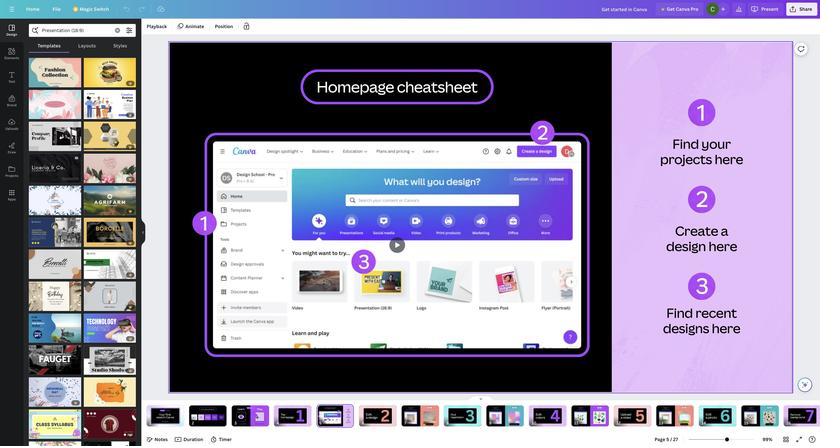 Task type: describe. For each thing, give the bounding box(es) containing it.
12 for 'blue minimalist creative business plan presentation (16:9)' group
[[94, 113, 98, 118]]

create a design here
[[667, 222, 738, 255]]

warm brown aesthetic fashion brand marketing presentation 16 : 9 group
[[29, 246, 81, 279]]

pastel blue yellow purple playful class syllabus presentation 16:9 group
[[29, 406, 81, 439]]

15 for green yellow modern farming presentation 16:9 group
[[94, 209, 98, 214]]

white maroon simple elegant automotive company profile presentation 16:9 group
[[29, 342, 81, 375]]

1 for blue purple gradient professional company presentation 16:9 group
[[87, 337, 89, 342]]

notes
[[155, 437, 168, 443]]

get
[[667, 6, 675, 12]]

happy birthday (presentation (16:9)) image
[[29, 282, 81, 311]]

happy mother's day presentation (16:9)) group
[[29, 438, 81, 447]]

share
[[800, 6, 813, 12]]

switch
[[94, 6, 109, 12]]

blue minimalist memorial day presentation (16:9) image
[[29, 378, 81, 407]]

of for green yellow modern farming presentation 16:9 group
[[90, 209, 93, 214]]

brand
[[7, 103, 17, 107]]

of for 'blue minimalist creative business plan presentation (16:9)' group
[[90, 113, 93, 118]]

1 horizontal spatial 2
[[697, 184, 708, 214]]

15 for blue purple gradient professional company presentation 16:9 group
[[94, 337, 98, 342]]

present
[[762, 6, 779, 12]]

0 horizontal spatial 2
[[538, 119, 548, 146]]

yellow modern burger (presentation (16:9)) group
[[84, 54, 136, 87]]

yellow minimalist furniture collection presentation (16:9) image
[[84, 122, 136, 151]]

1 for white maroon simple elegant automotive company profile presentation 16:9 group
[[32, 369, 34, 374]]

find for designs
[[667, 305, 693, 322]]

uploads
[[5, 126, 18, 131]]

magic switch
[[80, 6, 109, 12]]

home link
[[21, 3, 45, 16]]

monochrome professional fashion company profile presentation 16:9 group
[[29, 118, 81, 151]]

page 5 / 27
[[655, 437, 678, 443]]

apps
[[8, 197, 16, 202]]

uploads button
[[0, 113, 24, 137]]

1 of 12 for monochrome minimalist elegant magazine photography portfolio presentation 16:9 group
[[87, 369, 98, 374]]

1 for pastel blue yellow purple playful class syllabus presentation 16:9 group
[[32, 433, 34, 438]]

happy mother's day presentation (16:9)) group
[[84, 150, 136, 183]]

99% button
[[757, 435, 779, 445]]

canva assistant image
[[801, 382, 809, 389]]

page
[[655, 437, 666, 443]]

find recent designs here
[[663, 305, 741, 338]]

Page title text field
[[325, 421, 327, 427]]

of for pastel blue yellow purple playful class syllabus presentation 16:9 group
[[35, 433, 39, 438]]

layouts
[[78, 43, 96, 49]]

templates
[[38, 43, 61, 49]]

of for blue purple gradient professional company presentation 16:9 group
[[90, 337, 93, 342]]

1 of 12 for pastel blue yellow purple playful class syllabus presentation 16:9 group
[[32, 433, 43, 438]]

1 for monochrome elegant professional company profile presentation 16:9 group
[[32, 177, 34, 182]]

happy mother's day  (presentation (16:9)) group
[[29, 182, 81, 215]]

green simple architecture presentation (16:9) group
[[84, 246, 136, 279]]

recent
[[696, 305, 737, 322]]

duration button
[[173, 435, 206, 445]]

styles button
[[105, 40, 136, 52]]

1 of 12 for colorful aesthetic magazine photography portfolio presentation 16:9 group
[[87, 241, 98, 246]]

12 for monochrome elegant professional company profile presentation 16:9 group
[[39, 177, 43, 182]]

15 for pink blue pastel playful fashion collection presentation 16:9 'group'
[[39, 81, 43, 86]]

happy mother's day  (presentation (16:9)) image
[[29, 186, 81, 215]]

grey minimalist new arrival (presentation (16:9)) group
[[84, 278, 136, 311]]

main menu bar
[[0, 0, 820, 19]]

1 horizontal spatial 3
[[696, 271, 709, 301]]

1 for colorful aesthetic magazine photography portfolio presentation 16:9 group
[[87, 241, 89, 246]]

1 of 12 for monochrome professional fashion company profile presentation 16:9 group
[[32, 145, 43, 150]]

of for monochrome minimalist elegant magazine photography portfolio presentation 16:9 group
[[90, 369, 93, 374]]

playback button
[[144, 21, 169, 32]]

magic switch button
[[69, 3, 114, 16]]

pink blue pastel playful fashion collection presentation 16:9 group
[[29, 54, 81, 87]]

projects
[[5, 174, 18, 178]]

animate button
[[175, 21, 207, 32]]

templates button
[[29, 40, 69, 52]]

12 for colorful aesthetic magazine photography portfolio presentation 16:9 group
[[94, 241, 98, 246]]

blue gradient travel (presentation (16:9)) group
[[29, 310, 81, 343]]

orange daisy mother's day (presentation (16:9)) group
[[84, 374, 136, 407]]

1 for green simple architecture presentation (16:9) group
[[87, 273, 89, 278]]

1 of 15 for pink blue pastel playful fashion collection presentation 16:9 'group'
[[32, 81, 43, 86]]

happy mother's day presentation (16:9)) group
[[29, 86, 81, 119]]

magic
[[80, 6, 93, 12]]

position button
[[212, 21, 236, 32]]

share button
[[787, 3, 818, 16]]

duration
[[184, 437, 203, 443]]

draw button
[[0, 137, 24, 160]]

12 for white maroon simple elegant automotive company profile presentation 16:9 group
[[39, 369, 43, 374]]



Task type: locate. For each thing, give the bounding box(es) containing it.
pro
[[691, 6, 699, 12]]

1 of 12 up 'yellow minimalist furniture collection presentation (16:9)' group
[[87, 113, 98, 118]]

design button
[[0, 19, 24, 42]]

15
[[39, 81, 43, 86], [94, 209, 98, 214], [94, 337, 98, 342]]

2 vertical spatial 15
[[94, 337, 98, 342]]

1 of 12 inside warm brown aesthetic fashion brand marketing presentation 16 : 9 group
[[32, 273, 43, 278]]

1 of 12 up orange daisy mother's day (presentation (16:9)) group
[[87, 369, 98, 374]]

page 5 / 27 button
[[652, 435, 681, 445]]

15 up colorful aesthetic magazine photography portfolio presentation 16:9 group
[[94, 209, 98, 214]]

text button
[[0, 66, 24, 89]]

draw
[[8, 150, 16, 155]]

of right 'projects'
[[35, 177, 39, 182]]

1 of 12 inside monochrome minimalist elegant magazine photography portfolio presentation 16:9 group
[[87, 369, 98, 374]]

design
[[6, 32, 17, 37]]

1 of 12 up grey minimalist new arrival (presentation (16:9)) group
[[87, 273, 98, 278]]

blue gradient travel (presentation (16:9)) image
[[29, 314, 81, 343]]

12 up green simple architecture presentation (16:9) group
[[94, 241, 98, 246]]

create
[[676, 222, 719, 240]]

12 inside 'blue minimalist creative business plan presentation (16:9)' group
[[94, 113, 98, 118]]

side panel tab list
[[0, 19, 24, 207]]

here inside create a design here
[[709, 238, 738, 255]]

1 inside group
[[87, 241, 89, 246]]

1
[[32, 81, 34, 86], [698, 98, 705, 128], [87, 113, 89, 118], [32, 145, 34, 150], [32, 177, 34, 182], [87, 209, 89, 214], [201, 210, 207, 237], [32, 241, 34, 246], [87, 241, 89, 246], [32, 273, 34, 278], [87, 273, 89, 278], [87, 337, 89, 342], [32, 369, 34, 374], [87, 369, 89, 374], [32, 433, 34, 438]]

1 for green yellow modern farming presentation 16:9 group
[[87, 209, 89, 214]]

12 inside colorful aesthetic magazine photography portfolio presentation 16:9 group
[[94, 241, 98, 246]]

find for projects
[[673, 135, 699, 153]]

1 vertical spatial 1 of 15
[[87, 209, 98, 214]]

file
[[53, 6, 61, 12]]

find
[[673, 135, 699, 153], [667, 305, 693, 322]]

1 of 12 inside 'blue minimalist creative business plan presentation (16:9)' group
[[87, 113, 98, 118]]

Use 5+ words to describe... search field
[[42, 24, 111, 37]]

home
[[26, 6, 40, 12]]

get canva pro button
[[656, 3, 704, 16]]

of for monochrome elegant professional company profile presentation 16:9 group
[[35, 177, 39, 182]]

orange daisy mother's day (presentation (16:9)) image
[[84, 378, 136, 407]]

brand button
[[0, 89, 24, 113]]

1 of 15 inside pink blue pastel playful fashion collection presentation 16:9 'group'
[[32, 81, 43, 86]]

1 of 12 inside monochrome professional fashion company profile presentation 16:9 group
[[32, 145, 43, 150]]

red minimalist new variant (presentation (16:9)) group
[[84, 406, 136, 439]]

1 of 12 inside blue yellow good idea presentation (16:9) group
[[32, 241, 43, 246]]

of inside colorful aesthetic magazine photography portfolio presentation 16:9 group
[[90, 241, 93, 246]]

1 of 15
[[32, 81, 43, 86], [87, 209, 98, 214], [87, 337, 98, 342]]

12 up grey minimalist new arrival (presentation (16:9)) group
[[94, 273, 98, 278]]

1 of 15 inside green yellow modern farming presentation 16:9 group
[[87, 209, 98, 214]]

99%
[[763, 437, 773, 443]]

of up orange daisy mother's day (presentation (16:9)) group
[[90, 369, 93, 374]]

1 of 15 inside blue purple gradient professional company presentation 16:9 group
[[87, 337, 98, 342]]

12 for pastel blue yellow purple playful class syllabus presentation 16:9 group
[[39, 433, 43, 438]]

1 vertical spatial find
[[667, 305, 693, 322]]

1 of 12 inside monochrome elegant professional company profile presentation 16:9 group
[[32, 177, 43, 182]]

canva
[[676, 6, 690, 12]]

yellow modern burger (presentation (16:9)) image
[[84, 58, 136, 87]]

of for blue yellow good idea presentation (16:9) group
[[35, 241, 39, 246]]

15 up monochrome minimalist elegant magazine photography portfolio presentation 16:9 group
[[94, 337, 98, 342]]

of up grey minimalist new arrival (presentation (16:9)) group
[[90, 273, 93, 278]]

of up happy birthday (presentation (16:9)) group
[[35, 273, 39, 278]]

1 of 12 for green simple architecture presentation (16:9) group
[[87, 273, 98, 278]]

blue minimalist memorial day presentation (16:9) group
[[29, 374, 81, 407]]

get canva pro
[[667, 6, 699, 12]]

of inside green simple architecture presentation (16:9) group
[[90, 273, 93, 278]]

12 for blue yellow good idea presentation (16:9) group
[[39, 241, 43, 246]]

1 of 12 inside pastel blue yellow purple playful class syllabus presentation 16:9 group
[[32, 433, 43, 438]]

12 up happy birthday (presentation (16:9)) group
[[39, 273, 43, 278]]

happy birthday (presentation (16:9)) group
[[29, 278, 81, 311]]

1 of 12 up green simple architecture presentation (16:9) group
[[87, 241, 98, 246]]

1 of 12 up happy birthday (presentation (16:9)) group
[[32, 273, 43, 278]]

of inside group
[[35, 145, 39, 150]]

12 inside blue yellow good idea presentation (16:9) group
[[39, 241, 43, 246]]

1 for 'blue minimalist creative business plan presentation (16:9)' group
[[87, 113, 89, 118]]

of up monochrome minimalist elegant magazine photography portfolio presentation 16:9 group
[[90, 337, 93, 342]]

1 of 15 up colorful aesthetic magazine photography portfolio presentation 16:9 group
[[87, 209, 98, 214]]

15 inside green yellow modern farming presentation 16:9 group
[[94, 209, 98, 214]]

animate
[[185, 23, 204, 29]]

1 for monochrome minimalist elegant magazine photography portfolio presentation 16:9 group
[[87, 369, 89, 374]]

timer
[[219, 437, 232, 443]]

of
[[35, 81, 39, 86], [90, 113, 93, 118], [35, 145, 39, 150], [35, 177, 39, 182], [90, 209, 93, 214], [35, 241, 39, 246], [90, 241, 93, 246], [35, 273, 39, 278], [90, 273, 93, 278], [90, 337, 93, 342], [35, 369, 39, 374], [90, 369, 93, 374], [35, 433, 39, 438]]

present button
[[749, 3, 784, 16]]

of right text
[[35, 81, 39, 86]]

12 up monochrome elegant professional company profile presentation 16:9 group
[[39, 145, 43, 150]]

here for designs
[[712, 320, 741, 338]]

2 vertical spatial here
[[712, 320, 741, 338]]

find inside find your projects here
[[673, 135, 699, 153]]

monochrome elegant professional company profile presentation 16:9 group
[[29, 150, 81, 183]]

yellow minimalist furniture collection presentation (16:9) group
[[84, 118, 136, 151]]

layouts button
[[69, 40, 105, 52]]

0 horizontal spatial 3
[[359, 248, 370, 275]]

1 of 12 for white maroon simple elegant automotive company profile presentation 16:9 group
[[32, 369, 43, 374]]

12 for monochrome professional fashion company profile presentation 16:9 group
[[39, 145, 43, 150]]

1 of 12 up happy mother's day  (presentation (16:9)) group
[[32, 177, 43, 182]]

12 for monochrome minimalist elegant magazine photography portfolio presentation 16:9 group
[[94, 369, 98, 374]]

projects button
[[0, 160, 24, 184]]

12 up 'yellow minimalist furniture collection presentation (16:9)' group
[[94, 113, 98, 118]]

text
[[8, 79, 15, 84]]

of up green simple architecture presentation (16:9) group
[[90, 241, 93, 246]]

blue purple gradient professional company presentation 16:9 group
[[84, 310, 136, 343]]

12 inside monochrome minimalist elegant magazine photography portfolio presentation 16:9 group
[[94, 369, 98, 374]]

of up blue minimalist memorial day presentation (16:9) group
[[35, 369, 39, 374]]

elements
[[4, 56, 19, 60]]

0 vertical spatial find
[[673, 135, 699, 153]]

find your projects here
[[661, 135, 744, 168]]

1 of 12 inside colorful aesthetic magazine photography portfolio presentation 16:9 group
[[87, 241, 98, 246]]

here for projects
[[715, 150, 744, 168]]

hide image
[[141, 217, 145, 248]]

1 inside 'group'
[[32, 81, 34, 86]]

playback
[[147, 23, 167, 29]]

12 inside green simple architecture presentation (16:9) group
[[94, 273, 98, 278]]

12 inside pastel blue yellow purple playful class syllabus presentation 16:9 group
[[39, 433, 43, 438]]

3
[[359, 248, 370, 275], [696, 271, 709, 301]]

12 up orange daisy mother's day (presentation (16:9)) group
[[94, 369, 98, 374]]

2 vertical spatial 1 of 15
[[87, 337, 98, 342]]

of inside green yellow modern farming presentation 16:9 group
[[90, 209, 93, 214]]

here inside find your projects here
[[715, 150, 744, 168]]

1 vertical spatial 15
[[94, 209, 98, 214]]

0 vertical spatial here
[[715, 150, 744, 168]]

0 vertical spatial 1 of 15
[[32, 81, 43, 86]]

of up happy mother's day presentation (16:9)) group
[[35, 433, 39, 438]]

of for monochrome professional fashion company profile presentation 16:9 group
[[35, 145, 39, 150]]

of inside pink blue pastel playful fashion collection presentation 16:9 'group'
[[35, 81, 39, 86]]

of for warm brown aesthetic fashion brand marketing presentation 16 : 9 group
[[35, 273, 39, 278]]

1 vertical spatial 2
[[697, 184, 708, 214]]

find inside find recent designs here
[[667, 305, 693, 322]]

0 vertical spatial 2
[[538, 119, 548, 146]]

1 of 15 for blue purple gradient professional company presentation 16:9 group
[[87, 337, 98, 342]]

design
[[667, 238, 706, 255]]

blue yellow good idea presentation (16:9) group
[[29, 214, 81, 247]]

15 up happy mother's day presentation (16:9)) group
[[39, 81, 43, 86]]

15 inside blue purple gradient professional company presentation 16:9 group
[[94, 337, 98, 342]]

page 5 image
[[317, 406, 354, 427]]

12 for warm brown aesthetic fashion brand marketing presentation 16 : 9 group
[[39, 273, 43, 278]]

of right draw button at top
[[35, 145, 39, 150]]

of for green simple architecture presentation (16:9) group
[[90, 273, 93, 278]]

of inside warm brown aesthetic fashion brand marketing presentation 16 : 9 group
[[35, 273, 39, 278]]

of up colorful aesthetic magazine photography portfolio presentation 16:9 group
[[90, 209, 93, 214]]

here
[[715, 150, 744, 168], [709, 238, 738, 255], [712, 320, 741, 338]]

12 up happy mother's day presentation (16:9)) group
[[39, 433, 43, 438]]

1 of 12 for monochrome elegant professional company profile presentation 16:9 group
[[32, 177, 43, 182]]

monochrome minimalist elegant magazine photography portfolio presentation 16:9 group
[[84, 342, 136, 375]]

happy mother's day presentation (16:9)) image
[[29, 442, 81, 447]]

1 of 12 up happy mother's day presentation (16:9)) group
[[32, 433, 43, 438]]

12 up happy mother's day  (presentation (16:9)) group
[[39, 177, 43, 182]]

1 of 15 up monochrome minimalist elegant magazine photography portfolio presentation 16:9 group
[[87, 337, 98, 342]]

12 inside warm brown aesthetic fashion brand marketing presentation 16 : 9 group
[[39, 273, 43, 278]]

2
[[538, 119, 548, 146], [697, 184, 708, 214]]

1 of 15 for green yellow modern farming presentation 16:9 group
[[87, 209, 98, 214]]

position
[[215, 23, 233, 29]]

12
[[94, 113, 98, 118], [39, 145, 43, 150], [39, 177, 43, 182], [39, 241, 43, 246], [94, 241, 98, 246], [39, 273, 43, 278], [94, 273, 98, 278], [39, 369, 43, 374], [94, 369, 98, 374], [39, 433, 43, 438]]

projects
[[661, 150, 712, 168]]

1 of 12 for blue yellow good idea presentation (16:9) group
[[32, 241, 43, 246]]

of for colorful aesthetic magazine photography portfolio presentation 16:9 group
[[90, 241, 93, 246]]

1 for pink blue pastel playful fashion collection presentation 16:9 'group'
[[32, 81, 34, 86]]

1 of 12 up warm brown aesthetic fashion brand marketing presentation 16 : 9 group
[[32, 241, 43, 246]]

of for pink blue pastel playful fashion collection presentation 16:9 'group'
[[35, 81, 39, 86]]

1 of 12 for 'blue minimalist creative business plan presentation (16:9)' group
[[87, 113, 98, 118]]

file button
[[47, 3, 66, 16]]

monochrome simple professional magazine photography portfolio presentation 16:9 group
[[84, 438, 136, 447]]

green yellow modern farming presentation 16:9 group
[[84, 182, 136, 215]]

apps button
[[0, 184, 24, 207]]

1 of 12 inside green simple architecture presentation (16:9) group
[[87, 273, 98, 278]]

elements button
[[0, 42, 24, 66]]

12 inside monochrome professional fashion company profile presentation 16:9 group
[[39, 145, 43, 150]]

of for white maroon simple elegant automotive company profile presentation 16:9 group
[[35, 369, 39, 374]]

timer button
[[209, 435, 234, 445]]

12 up blue minimalist memorial day presentation (16:9) group
[[39, 369, 43, 374]]

12 inside white maroon simple elegant automotive company profile presentation 16:9 group
[[39, 369, 43, 374]]

of up 'yellow minimalist furniture collection presentation (16:9)' group
[[90, 113, 93, 118]]

of inside monochrome minimalist elegant magazine photography portfolio presentation 16:9 group
[[90, 369, 93, 374]]

a
[[721, 222, 729, 240]]

1 of 12 for warm brown aesthetic fashion brand marketing presentation 16 : 9 group
[[32, 273, 43, 278]]

your
[[702, 135, 731, 153]]

1 of 12 up blue minimalist memorial day presentation (16:9) group
[[32, 369, 43, 374]]

colorful aesthetic magazine photography portfolio presentation 16:9 group
[[84, 214, 136, 247]]

0 vertical spatial 15
[[39, 81, 43, 86]]

here inside find recent designs here
[[712, 320, 741, 338]]

Design title text field
[[597, 3, 653, 16]]

blue minimalist creative business plan presentation (16:9) group
[[84, 86, 136, 119]]

hide pages image
[[465, 396, 497, 402]]

happy mother's day presentation (16:9)) image
[[84, 154, 136, 183]]

1 of 12 right draw button at top
[[32, 145, 43, 150]]

15 inside pink blue pastel playful fashion collection presentation 16:9 'group'
[[39, 81, 43, 86]]

1 vertical spatial here
[[709, 238, 738, 255]]

1 for warm brown aesthetic fashion brand marketing presentation 16 : 9 group
[[32, 273, 34, 278]]

1 for blue yellow good idea presentation (16:9) group
[[32, 241, 34, 246]]

1 of 15 up happy mother's day presentation (16:9)) group
[[32, 81, 43, 86]]

1 of 12 inside white maroon simple elegant automotive company profile presentation 16:9 group
[[32, 369, 43, 374]]

of inside 'blue minimalist creative business plan presentation (16:9)' group
[[90, 113, 93, 118]]

grey minimalist new arrival (presentation (16:9)) image
[[84, 282, 136, 311]]

12 for green simple architecture presentation (16:9) group
[[94, 273, 98, 278]]

12 up warm brown aesthetic fashion brand marketing presentation 16 : 9 group
[[39, 241, 43, 246]]

12 inside monochrome elegant professional company profile presentation 16:9 group
[[39, 177, 43, 182]]

27
[[673, 437, 678, 443]]

of inside blue yellow good idea presentation (16:9) group
[[35, 241, 39, 246]]

here for design
[[709, 238, 738, 255]]

notes button
[[144, 435, 170, 445]]

happy mother's day presentation (16:9)) image
[[29, 90, 81, 119]]

1 for monochrome professional fashion company profile presentation 16:9 group
[[32, 145, 34, 150]]

of up warm brown aesthetic fashion brand marketing presentation 16 : 9 group
[[35, 241, 39, 246]]

1 of 12
[[87, 113, 98, 118], [32, 145, 43, 150], [32, 177, 43, 182], [32, 241, 43, 246], [87, 241, 98, 246], [32, 273, 43, 278], [87, 273, 98, 278], [32, 369, 43, 374], [87, 369, 98, 374], [32, 433, 43, 438]]

5
[[667, 437, 669, 443]]

1 inside group
[[32, 145, 34, 150]]

styles
[[113, 43, 127, 49]]

designs
[[663, 320, 710, 338]]

of inside pastel blue yellow purple playful class syllabus presentation 16:9 group
[[35, 433, 39, 438]]

red minimalist new variant (presentation (16:9)) image
[[84, 410, 136, 439]]

/
[[670, 437, 672, 443]]



Task type: vqa. For each thing, say whether or not it's contained in the screenshot.
Any inside the Posting Your Listing With Eye-Catching Visuals Across Social Media Can Help You Find The Right Tenants Or Buyers, And It'S Easier Than Ever With Canva. Choose From Thousands Of Templates, Edit The Content And Schedule Your Posts Across Any Platform, Directly From Canva.
no



